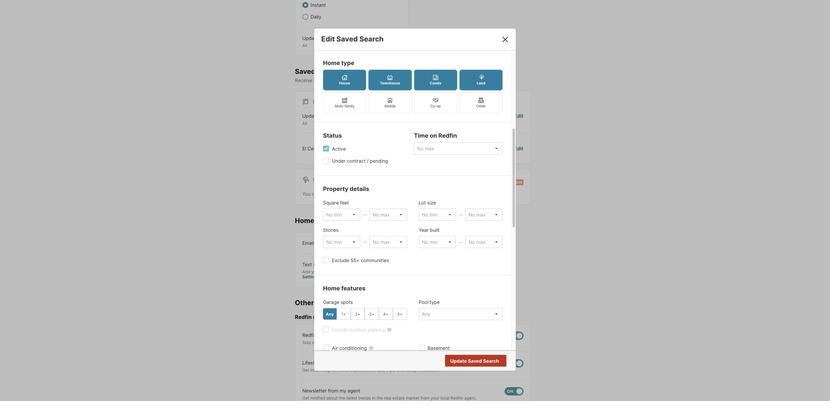 Task type: describe. For each thing, give the bounding box(es) containing it.
co-op
[[430, 104, 441, 109]]

home
[[338, 368, 349, 373]]

instant
[[311, 2, 326, 8]]

exclude
[[332, 258, 349, 264]]

home for home type
[[323, 60, 340, 67]]

a
[[429, 340, 432, 345]]

market
[[406, 396, 419, 401]]

el
[[302, 146, 306, 152]]

1+ radio
[[337, 309, 351, 321]]

air conditioning
[[332, 346, 367, 352]]

pool type
[[419, 300, 440, 306]]

real
[[384, 396, 391, 401]]

stories
[[323, 228, 339, 234]]

multi-
[[335, 104, 345, 109]]

op
[[437, 104, 441, 109]]

edit saved search dialog
[[314, 29, 516, 402]]

agent. inside the newsletter from my agent get notified about the latest trends in the real estate market from your local redfin agent.
[[464, 396, 477, 401]]

tools
[[356, 340, 366, 345]]

pending
[[370, 158, 388, 164]]

property details
[[323, 186, 369, 193]]

home for home tours
[[295, 217, 314, 225]]

spots
[[341, 300, 353, 306]]

create
[[321, 191, 335, 197]]

filters.
[[429, 78, 443, 84]]

lot size
[[419, 200, 436, 206]]

saved inside button
[[468, 359, 482, 365]]

account settings
[[302, 270, 372, 280]]

/
[[367, 158, 369, 164]]

rent
[[324, 177, 336, 183]]

edit saved search
[[321, 35, 384, 43]]

search
[[412, 78, 427, 84]]

date
[[323, 340, 332, 345]]

1
[[335, 146, 337, 152]]

1 to from the left
[[318, 340, 322, 345]]

1 vertical spatial searches
[[352, 191, 373, 197]]

based
[[357, 78, 371, 84]]

lifestyle
[[302, 361, 321, 367]]

on inside saved searches receive timely notifications based on your preferred search filters.
[[372, 78, 378, 84]]

4+
[[383, 312, 389, 317]]

buy
[[408, 340, 415, 345]]

text (sms)
[[302, 262, 327, 268]]

option group for home type
[[323, 70, 503, 114]]

garage spots
[[323, 300, 353, 306]]

Co-op checkbox
[[414, 93, 457, 114]]

test
[[324, 146, 334, 152]]

tips,
[[377, 368, 385, 373]]

redfin inside the redfin news stay up to date on redfin's tools and features, how to buy or sell a home, and connect with an agent.
[[302, 333, 317, 339]]

other for other emails
[[295, 299, 314, 307]]

notified
[[310, 396, 325, 401]]

house
[[339, 81, 350, 86]]

4+ radio
[[379, 309, 393, 321]]

townhouse
[[380, 81, 400, 86]]

lifestyle & tips get local insights, home improvement tips, style and design resources.
[[302, 361, 440, 373]]

square feet
[[323, 200, 349, 206]]

1 the from the left
[[339, 396, 345, 401]]

feet
[[340, 200, 349, 206]]

1 types from the top
[[320, 35, 332, 41]]

daily
[[311, 14, 321, 20]]

details
[[350, 186, 369, 193]]

sell
[[422, 340, 428, 345]]

searches inside saved searches receive timely notifications based on your preferred search filters.
[[317, 67, 348, 76]]

for sale
[[313, 99, 335, 105]]

an
[[481, 340, 486, 345]]

1 vertical spatial update
[[302, 113, 319, 119]]

Multi-family checkbox
[[323, 93, 366, 114]]

any
[[326, 312, 334, 317]]

get inside lifestyle & tips get local insights, home improvement tips, style and design resources.
[[302, 368, 309, 373]]

1 vertical spatial edit
[[514, 113, 523, 119]]

phone
[[321, 270, 333, 275]]

5+ radio
[[393, 309, 407, 321]]

2 update types all from the top
[[302, 113, 332, 126]]

family
[[345, 104, 355, 109]]

home features
[[323, 285, 366, 293]]

pool
[[419, 300, 428, 306]]

with
[[471, 340, 480, 345]]

multi-family
[[335, 104, 355, 109]]

&
[[322, 361, 325, 367]]

on inside the redfin news stay up to date on redfin's tools and features, how to buy or sell a home, and connect with an agent.
[[333, 340, 338, 345]]

always on
[[378, 240, 401, 246]]

account settings link
[[302, 270, 372, 280]]

and inside lifestyle & tips get local insights, home improvement tips, style and design resources.
[[397, 368, 404, 373]]

parking
[[368, 328, 385, 334]]

style
[[386, 368, 396, 373]]

option group for garage spots
[[323, 309, 407, 321]]

emails
[[316, 299, 337, 307]]

under contract / pending
[[332, 158, 388, 164]]

House checkbox
[[323, 70, 366, 91]]

newsletter
[[302, 388, 327, 394]]

home,
[[433, 340, 445, 345]]

update inside button
[[450, 359, 467, 365]]

notifications
[[329, 78, 356, 84]]

sale
[[324, 99, 335, 105]]

0 horizontal spatial and
[[367, 340, 374, 345]]

settings
[[302, 275, 319, 280]]

el cerrito test 1
[[302, 146, 337, 152]]

0 horizontal spatial your
[[311, 270, 320, 275]]

latest
[[346, 396, 357, 401]]

type for pool type
[[430, 300, 440, 306]]

property
[[323, 186, 348, 193]]

2 horizontal spatial and
[[446, 340, 453, 345]]

type for home type
[[341, 60, 354, 67]]

2 types from the top
[[320, 113, 332, 119]]

text
[[302, 262, 312, 268]]

my
[[340, 388, 346, 394]]

news
[[318, 333, 330, 339]]

how
[[394, 340, 402, 345]]

Any radio
[[323, 309, 337, 321]]

size
[[427, 200, 436, 206]]

under
[[332, 158, 346, 164]]



Task type: vqa. For each thing, say whether or not it's contained in the screenshot.
'—' for Stories
yes



Task type: locate. For each thing, give the bounding box(es) containing it.
local inside the newsletter from my agent get notified about the latest trends in the real estate market from your local redfin agent.
[[441, 396, 450, 401]]

searching
[[387, 191, 409, 197]]

your right 'market'
[[431, 396, 439, 401]]

up
[[312, 340, 317, 345]]

0 vertical spatial your
[[379, 78, 389, 84]]

your inside the newsletter from my agent get notified about the latest trends in the real estate market from your local redfin agent.
[[431, 396, 439, 401]]

on right time
[[430, 132, 437, 140]]

2 edit button from the top
[[514, 145, 523, 152]]

search for edit saved search
[[359, 35, 384, 43]]

air
[[332, 346, 338, 352]]

search inside button
[[483, 359, 499, 365]]

1 vertical spatial search
[[483, 359, 499, 365]]

2 vertical spatial edit
[[514, 146, 523, 152]]

1 vertical spatial option group
[[323, 309, 407, 321]]

for for for rent
[[313, 177, 322, 183]]

Daily radio
[[302, 14, 308, 20]]

0 vertical spatial in
[[351, 270, 354, 275]]

None checkbox
[[505, 332, 523, 340], [505, 388, 523, 396], [505, 332, 523, 340], [505, 388, 523, 396]]

1 horizontal spatial searches
[[352, 191, 373, 197]]

contract
[[347, 158, 366, 164]]

in right number
[[351, 270, 354, 275]]

on inside edit saved search dialog
[[430, 132, 437, 140]]

no results button
[[468, 356, 506, 368]]

0 vertical spatial from
[[328, 388, 338, 394]]

2+
[[355, 312, 360, 317]]

update down for sale
[[302, 113, 319, 119]]

to right up at the left bottom of page
[[318, 340, 322, 345]]

tours
[[316, 217, 334, 225]]

1 vertical spatial local
[[441, 396, 450, 401]]

0 horizontal spatial other
[[295, 299, 314, 307]]

1 horizontal spatial the
[[377, 396, 383, 401]]

the left 'real'
[[377, 396, 383, 401]]

land
[[477, 81, 485, 86]]

status
[[323, 132, 342, 140]]

1 vertical spatial home
[[295, 217, 314, 225]]

0 horizontal spatial search
[[359, 35, 384, 43]]

saved searches receive timely notifications based on your preferred search filters.
[[295, 67, 443, 84]]

your inside saved searches receive timely notifications based on your preferred search filters.
[[379, 78, 389, 84]]

edit inside dialog
[[321, 35, 335, 43]]

1 get from the top
[[302, 368, 309, 373]]

1 vertical spatial type
[[430, 300, 440, 306]]

0 horizontal spatial the
[[339, 396, 345, 401]]

and right tools
[[367, 340, 374, 345]]

to
[[318, 340, 322, 345], [403, 340, 407, 345]]

in inside the newsletter from my agent get notified about the latest trends in the real estate market from your local redfin agent.
[[372, 396, 375, 401]]

home
[[323, 60, 340, 67], [295, 217, 314, 225], [323, 285, 340, 293]]

55+
[[351, 258, 360, 264]]

0 vertical spatial search
[[359, 35, 384, 43]]

searches down home type
[[317, 67, 348, 76]]

home for home features
[[323, 285, 340, 293]]

searches left while
[[352, 191, 373, 197]]

on right based
[[372, 78, 378, 84]]

estate
[[392, 396, 405, 401]]

add
[[302, 270, 310, 275]]

for for for sale
[[313, 99, 322, 105]]

1 vertical spatial get
[[302, 396, 309, 401]]

add your phone number in
[[302, 270, 355, 275]]

2 for from the top
[[313, 177, 322, 183]]

3+ radio
[[365, 309, 379, 321]]

for rent
[[313, 177, 336, 183]]

all down daily option
[[302, 43, 307, 48]]

5+
[[397, 312, 403, 317]]

option group containing any
[[323, 309, 407, 321]]

0 vertical spatial home
[[323, 60, 340, 67]]

0 horizontal spatial to
[[318, 340, 322, 345]]

get
[[302, 368, 309, 373], [302, 396, 309, 401]]

0 horizontal spatial local
[[310, 368, 319, 373]]

0 vertical spatial types
[[320, 35, 332, 41]]

0 vertical spatial get
[[302, 368, 309, 373]]

— for lot size
[[459, 213, 463, 218]]

1 vertical spatial for
[[313, 177, 322, 183]]

while
[[374, 191, 386, 197]]

about
[[326, 396, 338, 401]]

0 vertical spatial option group
[[323, 70, 503, 114]]

type up house option
[[341, 60, 354, 67]]

for left rent at the left of the page
[[313, 177, 322, 183]]

0 vertical spatial searches
[[317, 67, 348, 76]]

1 vertical spatial all
[[302, 121, 307, 126]]

active
[[332, 146, 346, 152]]

garage
[[323, 300, 339, 306]]

built
[[430, 228, 440, 234]]

1 horizontal spatial to
[[403, 340, 407, 345]]

all
[[302, 43, 307, 48], [302, 121, 307, 126]]

receive
[[295, 78, 312, 84]]

types
[[320, 35, 332, 41], [320, 113, 332, 119]]

year
[[419, 228, 429, 234]]

edit saved search element
[[321, 35, 494, 43]]

(sms)
[[313, 262, 327, 268]]

1 horizontal spatial search
[[483, 359, 499, 365]]

newsletter from my agent get notified about the latest trends in the real estate market from your local redfin agent.
[[302, 388, 477, 401]]

edit button
[[514, 113, 523, 126], [514, 145, 523, 152]]

in right trends in the bottom of the page
[[372, 396, 375, 401]]

Instant radio
[[302, 2, 308, 8]]

Townhouse checkbox
[[369, 70, 412, 91]]

— for stories
[[363, 240, 367, 245]]

0 vertical spatial agent.
[[487, 340, 499, 345]]

redfin
[[438, 132, 457, 140], [295, 315, 312, 321], [302, 333, 317, 339], [451, 396, 463, 401]]

design
[[405, 368, 418, 373]]

2 horizontal spatial your
[[431, 396, 439, 401]]

Land checkbox
[[460, 70, 503, 91]]

1 horizontal spatial other
[[476, 104, 486, 109]]

co-
[[430, 104, 437, 109]]

agent. inside the redfin news stay up to date on redfin's tools and features, how to buy or sell a home, and connect with an agent.
[[487, 340, 499, 345]]

2 vertical spatial your
[[431, 396, 439, 401]]

redfin inside edit saved search dialog
[[438, 132, 457, 140]]

0 horizontal spatial type
[[341, 60, 354, 67]]

3+
[[369, 312, 374, 317]]

1 update types all from the top
[[302, 35, 332, 48]]

tips
[[327, 361, 335, 367]]

2+ radio
[[351, 309, 365, 321]]

0 vertical spatial edit button
[[514, 113, 523, 126]]

update saved search
[[450, 359, 499, 365]]

0 horizontal spatial searches
[[317, 67, 348, 76]]

1 horizontal spatial local
[[441, 396, 450, 401]]

— for year built
[[459, 240, 463, 245]]

preferred
[[390, 78, 411, 84]]

update down daily option
[[302, 35, 319, 41]]

0 vertical spatial type
[[341, 60, 354, 67]]

features,
[[375, 340, 392, 345]]

the down my
[[339, 396, 345, 401]]

resources.
[[419, 368, 440, 373]]

and right 'home,'
[[446, 340, 453, 345]]

connect
[[454, 340, 470, 345]]

home up garage
[[323, 285, 340, 293]]

on
[[372, 78, 378, 84], [430, 132, 437, 140], [395, 240, 401, 246], [333, 340, 338, 345]]

0 vertical spatial other
[[476, 104, 486, 109]]

2 get from the top
[[302, 396, 309, 401]]

0 vertical spatial all
[[302, 43, 307, 48]]

1 vertical spatial update types all
[[302, 113, 332, 126]]

cerrito
[[308, 146, 323, 152]]

get down "lifestyle"
[[302, 368, 309, 373]]

0 vertical spatial for
[[313, 99, 322, 105]]

mobile
[[385, 104, 396, 109]]

2 vertical spatial home
[[323, 285, 340, 293]]

2 the from the left
[[377, 396, 383, 401]]

0 vertical spatial local
[[310, 368, 319, 373]]

1 horizontal spatial in
[[372, 396, 375, 401]]

2 to from the left
[[403, 340, 407, 345]]

other down land
[[476, 104, 486, 109]]

redfin's
[[339, 340, 355, 345]]

no results
[[475, 359, 498, 365]]

Condo checkbox
[[414, 70, 457, 91]]

your left the preferred in the left top of the page
[[379, 78, 389, 84]]

you
[[302, 191, 311, 197]]

0 vertical spatial update types all
[[302, 35, 332, 48]]

1 vertical spatial edit button
[[514, 145, 523, 152]]

1 vertical spatial in
[[372, 396, 375, 401]]

Other checkbox
[[460, 93, 503, 114]]

update types all down for sale
[[302, 113, 332, 126]]

agent.
[[487, 340, 499, 345], [464, 396, 477, 401]]

list box
[[414, 143, 503, 155], [323, 209, 360, 221], [370, 209, 407, 221], [419, 209, 456, 221], [465, 209, 503, 221], [323, 237, 360, 249], [370, 237, 407, 249], [419, 237, 456, 249], [465, 237, 503, 249], [419, 309, 503, 321]]

conditioning
[[339, 346, 367, 352]]

for left sale
[[313, 99, 322, 105]]

1 vertical spatial types
[[320, 113, 332, 119]]

other inside option
[[476, 104, 486, 109]]

1 edit button from the top
[[514, 113, 523, 126]]

1 vertical spatial from
[[421, 396, 430, 401]]

trends
[[358, 396, 371, 401]]

saved inside saved searches receive timely notifications based on your preferred search filters.
[[295, 67, 315, 76]]

types down for sale
[[320, 113, 332, 119]]

0 vertical spatial edit
[[321, 35, 335, 43]]

1 all from the top
[[302, 43, 307, 48]]

from right 'market'
[[421, 396, 430, 401]]

1 horizontal spatial from
[[421, 396, 430, 401]]

local inside lifestyle & tips get local insights, home improvement tips, style and design resources.
[[310, 368, 319, 373]]

other up the redfin updates on the left of the page
[[295, 299, 314, 307]]

home up 'notifications'
[[323, 60, 340, 67]]

0 horizontal spatial in
[[351, 270, 354, 275]]

option group
[[323, 70, 503, 114], [323, 309, 407, 321]]

year built
[[419, 228, 440, 234]]

type right pool
[[430, 300, 440, 306]]

improvement
[[350, 368, 376, 373]]

and
[[367, 340, 374, 345], [446, 340, 453, 345], [397, 368, 404, 373]]

update types all down daily
[[302, 35, 332, 48]]

1 vertical spatial your
[[311, 270, 320, 275]]

0 vertical spatial update
[[302, 35, 319, 41]]

your up .
[[311, 270, 320, 275]]

and right style
[[397, 368, 404, 373]]

1 horizontal spatial your
[[379, 78, 389, 84]]

from up about
[[328, 388, 338, 394]]

condo
[[430, 81, 441, 86]]

0 horizontal spatial agent.
[[464, 396, 477, 401]]

timely
[[314, 78, 327, 84]]

update
[[302, 35, 319, 41], [302, 113, 319, 119], [450, 359, 467, 365]]

.
[[319, 275, 320, 280]]

— for square feet
[[363, 213, 367, 218]]

number
[[335, 270, 349, 275]]

time
[[414, 132, 428, 140]]

2 vertical spatial update
[[450, 359, 467, 365]]

update down connect
[[450, 359, 467, 365]]

1 vertical spatial other
[[295, 299, 314, 307]]

other for other
[[476, 104, 486, 109]]

1 horizontal spatial and
[[397, 368, 404, 373]]

local
[[310, 368, 319, 373], [441, 396, 450, 401]]

on right always
[[395, 240, 401, 246]]

option group containing house
[[323, 70, 503, 114]]

results
[[483, 359, 498, 365]]

Mobile checkbox
[[369, 93, 412, 114]]

on up the "air"
[[333, 340, 338, 345]]

insights,
[[321, 368, 337, 373]]

update saved search button
[[445, 356, 506, 367]]

1 vertical spatial agent.
[[464, 396, 477, 401]]

other emails
[[295, 299, 337, 307]]

updates
[[313, 315, 334, 321]]

to left buy
[[403, 340, 407, 345]]

redfin inside the newsletter from my agent get notified about the latest trends in the real estate market from your local redfin agent.
[[451, 396, 463, 401]]

get inside the newsletter from my agent get notified about the latest trends in the real estate market from your local redfin agent.
[[302, 396, 309, 401]]

0 horizontal spatial from
[[328, 388, 338, 394]]

all up el in the top of the page
[[302, 121, 307, 126]]

1 for from the top
[[313, 99, 322, 105]]

home tours
[[295, 217, 334, 225]]

features
[[341, 285, 366, 293]]

get down newsletter
[[302, 396, 309, 401]]

1 horizontal spatial type
[[430, 300, 440, 306]]

square
[[323, 200, 339, 206]]

types down daily
[[320, 35, 332, 41]]

or
[[416, 340, 420, 345]]

2 all from the top
[[302, 121, 307, 126]]

your
[[379, 78, 389, 84], [311, 270, 320, 275], [431, 396, 439, 401]]

in
[[351, 270, 354, 275], [372, 396, 375, 401]]

None checkbox
[[382, 261, 401, 270], [505, 360, 523, 368], [382, 261, 401, 270], [505, 360, 523, 368]]

search for update saved search
[[483, 359, 499, 365]]

home left tours
[[295, 217, 314, 225]]

1 horizontal spatial agent.
[[487, 340, 499, 345]]

redfin updates
[[295, 315, 334, 321]]



